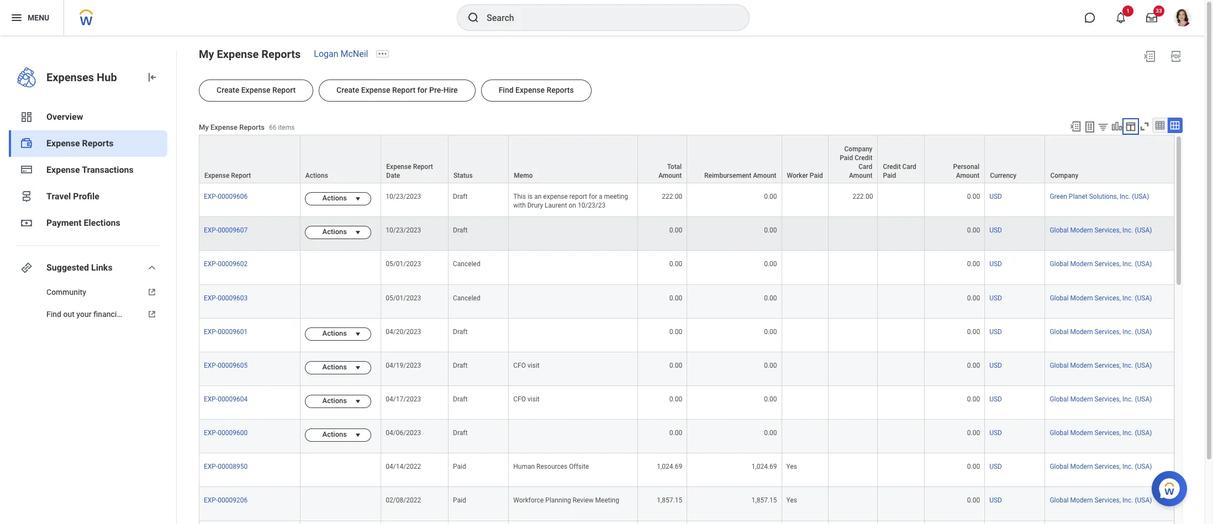 Task type: vqa. For each thing, say whether or not it's contained in the screenshot.
Create Inbox Filter main content
no



Task type: describe. For each thing, give the bounding box(es) containing it.
1 222.00 from the left
[[662, 193, 682, 201]]

ext link image for community
[[145, 287, 159, 298]]

exp- for 00009600
[[204, 429, 218, 437]]

(usa) for 00009607
[[1135, 227, 1152, 234]]

travel
[[46, 191, 71, 202]]

is
[[528, 193, 533, 201]]

5 actions row from the top
[[199, 386, 1175, 420]]

reimbursement amount button
[[687, 135, 782, 183]]

00009206
[[218, 497, 248, 505]]

3 actions row from the top
[[199, 319, 1175, 352]]

exp-00009602 link
[[204, 258, 248, 268]]

10/23/2023 for exp-00009606
[[386, 193, 421, 201]]

caret down image for 10/23/2023
[[351, 195, 365, 203]]

report inside button
[[272, 86, 296, 94]]

resources
[[537, 463, 568, 471]]

exp-00009607 link
[[204, 224, 248, 234]]

exp-00009601
[[204, 328, 248, 336]]

cfo for 04/17/2023
[[513, 396, 526, 403]]

global modern services, inc. (usa) for exp-00009607
[[1050, 227, 1152, 234]]

00009600
[[218, 429, 248, 437]]

exp- for 00009601
[[204, 328, 218, 336]]

find expense reports button
[[481, 80, 592, 102]]

00009604
[[218, 396, 248, 403]]

travel profile link
[[9, 183, 167, 210]]

link image
[[20, 261, 33, 275]]

1 1,857.15 from the left
[[657, 497, 682, 505]]

usd for 00009604
[[990, 396, 1002, 403]]

usd for 00009607
[[990, 227, 1002, 234]]

expense report
[[204, 172, 251, 180]]

personal amount
[[953, 163, 980, 180]]

2 1,024.69 from the left
[[752, 463, 777, 471]]

inc. for exp-00009607
[[1123, 227, 1133, 234]]

expense reports link
[[9, 130, 167, 157]]

usd link for exp-00009600
[[990, 427, 1002, 437]]

4 global modern services, inc. (usa) link from the top
[[1050, 326, 1152, 336]]

inc. for exp-00009606
[[1120, 193, 1131, 201]]

ext link image for find out your financial well-being
[[145, 309, 159, 320]]

modern for 00009600
[[1070, 429, 1093, 437]]

(usa) for 00009604
[[1135, 396, 1152, 403]]

04/14/2022
[[386, 463, 421, 471]]

(usa) for 00009603
[[1135, 294, 1152, 302]]

community link
[[9, 281, 167, 303]]

usd for 00009206
[[990, 497, 1002, 505]]

profile
[[73, 191, 99, 202]]

worker paid column header
[[782, 135, 829, 193]]

00009605
[[218, 362, 248, 370]]

global modern services, inc. (usa) for exp-00008950
[[1050, 463, 1152, 471]]

menu
[[28, 13, 49, 22]]

status
[[454, 172, 473, 180]]

suggested links element
[[9, 281, 167, 325]]

notifications large image
[[1115, 12, 1126, 23]]

find out your financial well-being link
[[9, 303, 167, 325]]

modern for 00009602
[[1070, 260, 1093, 268]]

laurent
[[545, 202, 567, 209]]

worker paid button
[[782, 135, 828, 183]]

click to view/edit grid preferences image
[[1125, 120, 1137, 133]]

expenses
[[46, 71, 94, 84]]

exp- for 00009602
[[204, 260, 218, 268]]

exp- for 00009206
[[204, 497, 218, 505]]

3 actions button from the top
[[305, 327, 351, 341]]

view printable version (pdf) image
[[1170, 50, 1183, 63]]

justify image
[[10, 11, 23, 24]]

review
[[573, 497, 594, 505]]

exp- for 00009606
[[204, 193, 218, 201]]

05/01/2023 for exp-00009602
[[386, 260, 421, 268]]

global modern services, inc. (usa) for exp-00009603
[[1050, 294, 1152, 302]]

reimbursement
[[704, 172, 752, 180]]

global modern services, inc. (usa) link for exp-00009600
[[1050, 427, 1152, 437]]

status button
[[449, 135, 508, 183]]

exp-00009600
[[204, 429, 248, 437]]

currency button
[[985, 135, 1045, 183]]

exp-00009607
[[204, 227, 248, 234]]

with
[[513, 202, 526, 209]]

exp-00009600 link
[[204, 427, 248, 437]]

global modern services, inc. (usa) link for exp-00008950
[[1050, 461, 1152, 471]]

meeting
[[604, 193, 628, 201]]

well-
[[125, 310, 141, 319]]

visit for 04/17/2023
[[528, 396, 540, 403]]

reports for my expense reports 66 items
[[239, 123, 265, 132]]

usd for 00009605
[[990, 362, 1002, 370]]

expense inside expense report date
[[386, 163, 411, 171]]

1 1,024.69 from the left
[[657, 463, 682, 471]]

5 usd from the top
[[990, 328, 1002, 336]]

services, for 00009206
[[1095, 497, 1121, 505]]

actions inside popup button
[[305, 172, 328, 180]]

create expense report button
[[199, 80, 313, 102]]

your
[[76, 310, 92, 319]]

for inside button
[[417, 86, 427, 94]]

global for exp-00009206
[[1050, 497, 1069, 505]]

cfo visit for 04/19/2023
[[513, 362, 540, 370]]

company paid credit card amount
[[840, 145, 873, 180]]

menu button
[[0, 0, 64, 35]]

amount for personal
[[956, 172, 980, 180]]

my for my expense reports
[[199, 48, 214, 61]]

inc. for exp-00009605
[[1123, 362, 1133, 370]]

exp-00009606 link
[[204, 191, 248, 201]]

cfo visit for 04/17/2023
[[513, 396, 540, 403]]

33 button
[[1140, 6, 1165, 30]]

card inside company paid credit card amount
[[859, 163, 873, 171]]

currency
[[990, 172, 1017, 180]]

credit card paid button
[[878, 135, 924, 183]]

exp-00009605 link
[[204, 360, 248, 370]]

logan
[[314, 49, 338, 59]]

global for exp-00009602
[[1050, 260, 1069, 268]]

4 actions button from the top
[[305, 361, 351, 374]]

2 actions row from the top
[[199, 217, 1175, 251]]

travel profile
[[46, 191, 99, 202]]

2 222.00 from the left
[[853, 193, 873, 201]]

global modern services, inc. (usa) for exp-00009604
[[1050, 396, 1152, 403]]

yes for 1,024.69
[[786, 463, 797, 471]]

modern for 00008950
[[1070, 463, 1093, 471]]

row containing exp-00009602
[[199, 251, 1175, 285]]

solutions,
[[1089, 193, 1118, 201]]

04/19/2023
[[386, 362, 421, 370]]

services, for 00009604
[[1095, 396, 1121, 403]]

services, for 00008950
[[1095, 463, 1121, 471]]

global modern services, inc. (usa) link for exp-00009605
[[1050, 360, 1152, 370]]

memo button
[[509, 135, 637, 183]]

dashboard image
[[20, 110, 33, 124]]

expand/collapse chart image
[[1111, 120, 1123, 133]]

00009606
[[218, 193, 248, 201]]

exp-00009604 link
[[204, 393, 248, 403]]

(usa) for 00009605
[[1135, 362, 1152, 370]]

total amount button
[[638, 135, 687, 183]]

6 actions row from the top
[[199, 420, 1175, 454]]

dollar image
[[20, 217, 33, 230]]

6 actions button from the top
[[305, 429, 351, 442]]

usd link for exp-00009604
[[990, 393, 1002, 403]]

green
[[1050, 193, 1067, 201]]

draft for exp-00009606
[[453, 193, 468, 201]]

table image
[[1155, 120, 1166, 131]]

exp-00009206
[[204, 497, 248, 505]]

my expense reports 66 items
[[199, 123, 295, 132]]

5 usd link from the top
[[990, 326, 1002, 336]]

create expense report for pre-hire button
[[319, 80, 475, 102]]

reimbursement amount
[[704, 172, 777, 180]]

expense
[[543, 193, 568, 201]]

exp-00009603 link
[[204, 292, 248, 302]]

reports for my expense reports
[[261, 48, 301, 61]]

cfo for 04/19/2023
[[513, 362, 526, 370]]

total
[[667, 163, 682, 171]]

modern for 00009605
[[1070, 362, 1093, 370]]

global modern services, inc. (usa) for exp-00009206
[[1050, 497, 1152, 505]]

usd for 00009606
[[990, 193, 1002, 201]]

usd for 00009602
[[990, 260, 1002, 268]]

select to filter grid data image
[[1097, 121, 1109, 133]]

overview link
[[9, 104, 167, 130]]

amount inside company paid credit card amount
[[849, 172, 873, 180]]

canceled for exp-00009602
[[453, 260, 480, 268]]

my expense reports
[[199, 48, 301, 61]]

find out your financial well-being
[[46, 310, 160, 319]]

meeting
[[595, 497, 619, 505]]

personal
[[953, 163, 980, 171]]

elections
[[84, 218, 120, 228]]

global for exp-00009603
[[1050, 294, 1069, 302]]

paid inside column header
[[810, 172, 823, 180]]

date
[[386, 172, 400, 180]]

modern for 00009604
[[1070, 396, 1093, 403]]

company for company paid credit card amount
[[844, 145, 873, 153]]

company button
[[1046, 135, 1174, 183]]

exp-00009601 link
[[204, 326, 248, 336]]

6 row from the top
[[199, 521, 1175, 524]]

expenses hub
[[46, 71, 117, 84]]

exp-00009604
[[204, 396, 248, 403]]

global for exp-00009605
[[1050, 362, 1069, 370]]

4 actions row from the top
[[199, 352, 1175, 386]]

company for company
[[1050, 172, 1079, 180]]

4 services, from the top
[[1095, 328, 1121, 336]]

services, for 00009600
[[1095, 429, 1121, 437]]

global modern services, inc. (usa) for exp-00009605
[[1050, 362, 1152, 370]]

canceled for exp-00009603
[[453, 294, 480, 302]]



Task type: locate. For each thing, give the bounding box(es) containing it.
usd link for exp-00009206
[[990, 495, 1002, 505]]

reports inside button
[[547, 86, 574, 94]]

ext link image
[[145, 287, 159, 298], [145, 309, 159, 320]]

exp- up exp-00008950 'link'
[[204, 429, 218, 437]]

1 horizontal spatial find
[[499, 86, 514, 94]]

exp- down expense report
[[204, 193, 218, 201]]

out
[[63, 310, 75, 319]]

1 exp- from the top
[[204, 193, 218, 201]]

expense transactions link
[[9, 157, 167, 183]]

reports
[[261, 48, 301, 61], [547, 86, 574, 94], [239, 123, 265, 132], [82, 138, 113, 149]]

amount left the worker
[[753, 172, 777, 180]]

cell
[[782, 183, 829, 217], [878, 183, 925, 217], [509, 217, 638, 251], [782, 217, 829, 251], [829, 217, 878, 251], [878, 217, 925, 251], [300, 251, 381, 285], [509, 251, 638, 285], [782, 251, 829, 285], [829, 251, 878, 285], [878, 251, 925, 285], [300, 285, 381, 319], [509, 285, 638, 319], [782, 285, 829, 319], [829, 285, 878, 319], [878, 285, 925, 319], [509, 319, 638, 352], [782, 319, 829, 352], [829, 319, 878, 352], [878, 319, 925, 352], [782, 352, 829, 386], [829, 352, 878, 386], [878, 352, 925, 386], [782, 386, 829, 420], [829, 386, 878, 420], [878, 386, 925, 420], [509, 420, 638, 454], [782, 420, 829, 454], [829, 420, 878, 454], [878, 420, 925, 454], [300, 454, 381, 488], [829, 454, 878, 488], [878, 454, 925, 488], [300, 488, 381, 521], [829, 488, 878, 521], [878, 488, 925, 521], [199, 521, 300, 524], [300, 521, 381, 524], [381, 521, 449, 524], [449, 521, 509, 524], [509, 521, 638, 524], [638, 521, 687, 524], [687, 521, 782, 524], [782, 521, 829, 524], [829, 521, 878, 524], [878, 521, 925, 524], [925, 521, 985, 524], [985, 521, 1046, 524], [1046, 521, 1175, 524]]

draft for exp-00009605
[[453, 362, 468, 370]]

1 horizontal spatial 1,857.15
[[752, 497, 777, 505]]

2 exp- from the top
[[204, 227, 218, 234]]

2 yes from the top
[[786, 497, 797, 505]]

company up green
[[1050, 172, 1079, 180]]

exp- for 00009607
[[204, 227, 218, 234]]

0 vertical spatial 10/23/2023
[[386, 193, 421, 201]]

1 vertical spatial cfo visit
[[513, 396, 540, 403]]

transformation import image
[[145, 71, 159, 84]]

caret down image for 04/06/2023
[[351, 431, 365, 440]]

visit
[[528, 362, 540, 370], [528, 396, 540, 403]]

find inside 'suggested links' "element"
[[46, 310, 61, 319]]

exp- up exp-00009604 link
[[204, 362, 218, 370]]

draft for exp-00009604
[[453, 396, 468, 403]]

0 vertical spatial ext link image
[[145, 287, 159, 298]]

draft for exp-00009607
[[453, 227, 468, 234]]

1 global modern services, inc. (usa) from the top
[[1050, 227, 1152, 234]]

2 create from the left
[[336, 86, 359, 94]]

exp- up exp-00009603 link
[[204, 260, 218, 268]]

this is an expense report for a meeting with drury laurent on 10/23/23
[[513, 193, 630, 209]]

global modern services, inc. (usa) link for exp-00009603
[[1050, 292, 1152, 302]]

global for exp-00009607
[[1050, 227, 1069, 234]]

0 vertical spatial company
[[844, 145, 873, 153]]

company inside company paid credit card amount
[[844, 145, 873, 153]]

1 actions row from the top
[[199, 183, 1175, 217]]

1 vertical spatial visit
[[528, 396, 540, 403]]

222.00
[[662, 193, 682, 201], [853, 193, 873, 201]]

my for my expense reports 66 items
[[199, 123, 209, 132]]

04/06/2023
[[386, 429, 421, 437]]

links
[[91, 262, 112, 273]]

exp- up exp-00009605 link
[[204, 328, 218, 336]]

report inside button
[[392, 86, 416, 94]]

1 usd link from the top
[[990, 191, 1002, 201]]

8 global modern services, inc. (usa) link from the top
[[1050, 461, 1152, 471]]

5 modern from the top
[[1070, 362, 1093, 370]]

usd link
[[990, 191, 1002, 201], [990, 224, 1002, 234], [990, 258, 1002, 268], [990, 292, 1002, 302], [990, 326, 1002, 336], [990, 360, 1002, 370], [990, 393, 1002, 403], [990, 427, 1002, 437], [990, 461, 1002, 471], [990, 495, 1002, 505]]

paid
[[840, 154, 853, 162], [810, 172, 823, 180], [883, 172, 896, 180], [453, 463, 466, 471], [453, 497, 466, 505]]

1
[[1127, 8, 1130, 14]]

8 services, from the top
[[1095, 463, 1121, 471]]

(usa) for 00009606
[[1132, 193, 1149, 201]]

5 services, from the top
[[1095, 362, 1121, 370]]

actions button
[[305, 192, 351, 206], [305, 226, 351, 239], [305, 327, 351, 341], [305, 361, 351, 374], [305, 395, 351, 408], [305, 429, 351, 442]]

(usa) inside green planet solutions, inc. (usa) link
[[1132, 193, 1149, 201]]

1 amount from the left
[[658, 172, 682, 180]]

report inside expense report date
[[413, 163, 433, 171]]

1 create from the left
[[217, 86, 239, 94]]

7 modern from the top
[[1070, 429, 1093, 437]]

actions button
[[300, 135, 381, 183]]

1,857.15
[[657, 497, 682, 505], [752, 497, 777, 505]]

05/01/2023
[[386, 260, 421, 268], [386, 294, 421, 302]]

caret down image down actions popup button
[[351, 195, 365, 203]]

expense reports
[[46, 138, 113, 149]]

global for exp-00008950
[[1050, 463, 1069, 471]]

exp- up exp-00009602 link
[[204, 227, 218, 234]]

expense inside button
[[241, 86, 270, 94]]

3 caret down image from the top
[[351, 363, 365, 372]]

04/17/2023
[[386, 396, 421, 403]]

6 global from the top
[[1050, 396, 1069, 403]]

4 row from the top
[[199, 454, 1175, 488]]

2 actions button from the top
[[305, 226, 351, 239]]

modern for 00009206
[[1070, 497, 1093, 505]]

for left "pre-"
[[417, 86, 427, 94]]

2 card from the left
[[903, 163, 916, 171]]

inc. for exp-00008950
[[1123, 463, 1133, 471]]

(usa) for 00009602
[[1135, 260, 1152, 268]]

6 global modern services, inc. (usa) from the top
[[1050, 396, 1152, 403]]

export to excel image for find expense reports
[[1143, 50, 1156, 63]]

4 global modern services, inc. (usa) from the top
[[1050, 328, 1152, 336]]

row containing exp-00009603
[[199, 285, 1175, 319]]

card left personal amount popup button
[[903, 163, 916, 171]]

1 horizontal spatial company
[[1050, 172, 1079, 180]]

company left credit card paid popup button
[[844, 145, 873, 153]]

navigation pane region
[[0, 51, 177, 524]]

7 usd from the top
[[990, 396, 1002, 403]]

planet
[[1069, 193, 1088, 201]]

suggested links button
[[9, 255, 167, 281]]

1 vertical spatial credit
[[883, 163, 901, 171]]

3 services, from the top
[[1095, 294, 1121, 302]]

Search Workday  search field
[[487, 6, 727, 30]]

caret down image for 10/23/2023
[[351, 228, 365, 237]]

3 global modern services, inc. (usa) from the top
[[1050, 294, 1152, 302]]

paid inside company paid credit card amount
[[840, 154, 853, 162]]

exp- for 00009604
[[204, 396, 218, 403]]

find for find expense reports
[[499, 86, 514, 94]]

find expense reports
[[499, 86, 574, 94]]

credit card paid
[[883, 163, 916, 180]]

company paid credit card amount button
[[829, 135, 878, 183]]

toolbar
[[1065, 118, 1183, 135]]

memo
[[514, 172, 533, 180]]

3 global from the top
[[1050, 294, 1069, 302]]

global modern services, inc. (usa) link
[[1050, 224, 1152, 234], [1050, 258, 1152, 268], [1050, 292, 1152, 302], [1050, 326, 1152, 336], [1050, 360, 1152, 370], [1050, 393, 1152, 403], [1050, 427, 1152, 437], [1050, 461, 1152, 471], [1050, 495, 1152, 505]]

green planet solutions, inc. (usa)
[[1050, 193, 1149, 201]]

10/23/2023 for exp-00009607
[[386, 227, 421, 234]]

row
[[199, 135, 1175, 193], [199, 251, 1175, 285], [199, 285, 1175, 319], [199, 454, 1175, 488], [199, 488, 1175, 521], [199, 521, 1175, 524]]

caret down image left 04/19/2023
[[351, 363, 365, 372]]

1 vertical spatial canceled
[[453, 294, 480, 302]]

create inside create expense report button
[[217, 86, 239, 94]]

create expense report for pre-hire
[[336, 86, 458, 94]]

0 vertical spatial 05/01/2023
[[386, 260, 421, 268]]

2 05/01/2023 from the top
[[386, 294, 421, 302]]

02/08/2022
[[386, 497, 421, 505]]

00008950
[[218, 463, 248, 471]]

create for create expense report
[[217, 86, 239, 94]]

2 services, from the top
[[1095, 260, 1121, 268]]

5 row from the top
[[199, 488, 1175, 521]]

0 horizontal spatial find
[[46, 310, 61, 319]]

visit for 04/19/2023
[[528, 362, 540, 370]]

credit left credit card paid popup button
[[855, 154, 873, 162]]

0 vertical spatial find
[[499, 86, 514, 94]]

export to excel image for expense report date
[[1070, 120, 1082, 133]]

inc. for exp-00009206
[[1123, 497, 1133, 505]]

0 vertical spatial my
[[199, 48, 214, 61]]

planning
[[545, 497, 571, 505]]

credit inside company paid credit card amount
[[855, 154, 873, 162]]

05/01/2023 for exp-00009603
[[386, 294, 421, 302]]

00009607
[[218, 227, 248, 234]]

global modern services, inc. (usa) for exp-00009602
[[1050, 260, 1152, 268]]

global modern services, inc. (usa) link for exp-00009602
[[1050, 258, 1152, 268]]

(usa)
[[1132, 193, 1149, 201], [1135, 227, 1152, 234], [1135, 260, 1152, 268], [1135, 294, 1152, 302], [1135, 328, 1152, 336], [1135, 362, 1152, 370], [1135, 396, 1152, 403], [1135, 429, 1152, 437], [1135, 463, 1152, 471], [1135, 497, 1152, 505]]

export to excel image
[[1143, 50, 1156, 63], [1070, 120, 1082, 133]]

mcneil
[[341, 49, 368, 59]]

0 vertical spatial yes
[[786, 463, 797, 471]]

financial
[[93, 310, 123, 319]]

exp-00009606
[[204, 193, 248, 201]]

9 global modern services, inc. (usa) from the top
[[1050, 497, 1152, 505]]

caret down image
[[351, 228, 365, 237], [351, 431, 365, 440]]

8 global modern services, inc. (usa) from the top
[[1050, 463, 1152, 471]]

global for exp-00009600
[[1050, 429, 1069, 437]]

1 modern from the top
[[1070, 227, 1093, 234]]

2 visit from the top
[[528, 396, 540, 403]]

amount down personal
[[956, 172, 980, 180]]

exp- inside 'link'
[[204, 463, 218, 471]]

services, for 00009602
[[1095, 260, 1121, 268]]

8 exp- from the top
[[204, 429, 218, 437]]

1 horizontal spatial credit
[[883, 163, 901, 171]]

1 horizontal spatial 222.00
[[853, 193, 873, 201]]

1 vertical spatial export to excel image
[[1070, 120, 1082, 133]]

services, for 00009607
[[1095, 227, 1121, 234]]

profile logan mcneil image
[[1174, 9, 1192, 29]]

amount down total
[[658, 172, 682, 180]]

1 horizontal spatial 1,024.69
[[752, 463, 777, 471]]

paid inside credit card paid
[[883, 172, 896, 180]]

inc. for exp-00009600
[[1123, 429, 1133, 437]]

human
[[513, 463, 535, 471]]

0 horizontal spatial company
[[844, 145, 873, 153]]

5 actions button from the top
[[305, 395, 351, 408]]

1 vertical spatial cfo
[[513, 396, 526, 403]]

0 vertical spatial visit
[[528, 362, 540, 370]]

credit inside credit card paid
[[883, 163, 901, 171]]

company
[[844, 145, 873, 153], [1050, 172, 1079, 180]]

global modern services, inc. (usa) link for exp-00009206
[[1050, 495, 1152, 505]]

expand table image
[[1170, 120, 1181, 131]]

2 global from the top
[[1050, 260, 1069, 268]]

0 horizontal spatial card
[[859, 163, 873, 171]]

2 amount from the left
[[753, 172, 777, 180]]

0 vertical spatial cfo
[[513, 362, 526, 370]]

exp- for 00008950
[[204, 463, 218, 471]]

global modern services, inc. (usa) link for exp-00009604
[[1050, 393, 1152, 403]]

2 global modern services, inc. (usa) from the top
[[1050, 260, 1152, 268]]

0 horizontal spatial 1,857.15
[[657, 497, 682, 505]]

payment elections link
[[9, 210, 167, 236]]

overview
[[46, 112, 83, 122]]

row containing exp-00009206
[[199, 488, 1175, 521]]

1 visit from the top
[[528, 362, 540, 370]]

human resources offsite
[[513, 463, 589, 471]]

8 usd link from the top
[[990, 427, 1002, 437]]

usd for 00009600
[[990, 429, 1002, 437]]

2 global modern services, inc. (usa) link from the top
[[1050, 258, 1152, 268]]

1 10/23/2023 from the top
[[386, 193, 421, 201]]

6 usd link from the top
[[990, 360, 1002, 370]]

community
[[46, 288, 86, 297]]

exp- up exp-00009600 link
[[204, 396, 218, 403]]

(usa) for 00009206
[[1135, 497, 1152, 505]]

usd link for exp-00009602
[[990, 258, 1002, 268]]

green planet solutions, inc. (usa) link
[[1050, 191, 1149, 201]]

3 draft from the top
[[453, 328, 468, 336]]

usd link for exp-00009607
[[990, 224, 1002, 234]]

usd for 00008950
[[990, 463, 1002, 471]]

report
[[272, 86, 296, 94], [392, 86, 416, 94], [413, 163, 433, 171], [231, 172, 251, 180]]

canceled
[[453, 260, 480, 268], [453, 294, 480, 302]]

3 exp- from the top
[[204, 260, 218, 268]]

1 horizontal spatial export to excel image
[[1143, 50, 1156, 63]]

export to excel image left export to worksheets icon
[[1070, 120, 1082, 133]]

usd link for exp-00009603
[[990, 292, 1002, 302]]

2 modern from the top
[[1070, 260, 1093, 268]]

9 global from the top
[[1050, 497, 1069, 505]]

1 vertical spatial my
[[199, 123, 209, 132]]

0 vertical spatial export to excel image
[[1143, 50, 1156, 63]]

2 cfo from the top
[[513, 396, 526, 403]]

find for find out your financial well-being
[[46, 310, 61, 319]]

1 card from the left
[[859, 163, 873, 171]]

8 modern from the top
[[1070, 463, 1093, 471]]

caret down image
[[351, 195, 365, 203], [351, 330, 365, 339], [351, 363, 365, 372], [351, 397, 365, 406]]

0 horizontal spatial 1,024.69
[[657, 463, 682, 471]]

actions row
[[199, 183, 1175, 217], [199, 217, 1175, 251], [199, 319, 1175, 352], [199, 352, 1175, 386], [199, 386, 1175, 420], [199, 420, 1175, 454]]

report
[[570, 193, 587, 201]]

create up my expense reports 66 items
[[217, 86, 239, 94]]

33
[[1156, 8, 1162, 14]]

1 vertical spatial 10/23/2023
[[386, 227, 421, 234]]

10 usd from the top
[[990, 497, 1002, 505]]

global
[[1050, 227, 1069, 234], [1050, 260, 1069, 268], [1050, 294, 1069, 302], [1050, 328, 1069, 336], [1050, 362, 1069, 370], [1050, 396, 1069, 403], [1050, 429, 1069, 437], [1050, 463, 1069, 471], [1050, 497, 1069, 505]]

0 horizontal spatial export to excel image
[[1070, 120, 1082, 133]]

6 services, from the top
[[1095, 396, 1121, 403]]

export to excel image left view printable version (pdf) icon
[[1143, 50, 1156, 63]]

2 ext link image from the top
[[145, 309, 159, 320]]

expense transactions
[[46, 165, 134, 175]]

9 global modern services, inc. (usa) link from the top
[[1050, 495, 1152, 505]]

5 draft from the top
[[453, 396, 468, 403]]

usd link for exp-00008950
[[990, 461, 1002, 471]]

payment elections
[[46, 218, 120, 228]]

caret down image left 04/20/2023
[[351, 330, 365, 339]]

1 global modern services, inc. (usa) link from the top
[[1050, 224, 1152, 234]]

5 global modern services, inc. (usa) link from the top
[[1050, 360, 1152, 370]]

caret down image left 04/17/2023
[[351, 397, 365, 406]]

3 amount from the left
[[849, 172, 873, 180]]

credit card image
[[20, 163, 33, 176]]

ext link image right well-
[[145, 309, 159, 320]]

ext link image inside 'find out your financial well-being' link
[[145, 309, 159, 320]]

6 global modern services, inc. (usa) link from the top
[[1050, 393, 1152, 403]]

10/23/23
[[578, 202, 606, 209]]

1 horizontal spatial card
[[903, 163, 916, 171]]

find inside button
[[499, 86, 514, 94]]

2 usd from the top
[[990, 227, 1002, 234]]

1 vertical spatial for
[[589, 193, 597, 201]]

exp-00008950 link
[[204, 461, 248, 471]]

cfo
[[513, 362, 526, 370], [513, 396, 526, 403]]

reports inside the navigation pane "region"
[[82, 138, 113, 149]]

1 my from the top
[[199, 48, 214, 61]]

exp-00009605
[[204, 362, 248, 370]]

1 vertical spatial ext link image
[[145, 309, 159, 320]]

0 horizontal spatial for
[[417, 86, 427, 94]]

create down mcneil
[[336, 86, 359, 94]]

2 caret down image from the top
[[351, 431, 365, 440]]

7 services, from the top
[[1095, 429, 1121, 437]]

1 vertical spatial caret down image
[[351, 431, 365, 440]]

expense
[[217, 48, 259, 61], [241, 86, 270, 94], [361, 86, 390, 94], [515, 86, 545, 94], [210, 123, 238, 132], [46, 138, 80, 149], [386, 163, 411, 171], [46, 165, 80, 175], [204, 172, 229, 180]]

services, for 00009603
[[1095, 294, 1121, 302]]

1 canceled from the top
[[453, 260, 480, 268]]

for left a
[[589, 193, 597, 201]]

1 horizontal spatial for
[[589, 193, 597, 201]]

0 vertical spatial cfo visit
[[513, 362, 540, 370]]

222.00 down "total amount"
[[662, 193, 682, 201]]

0 vertical spatial for
[[417, 86, 427, 94]]

2 1,857.15 from the left
[[752, 497, 777, 505]]

222.00 down company paid credit card amount
[[853, 193, 873, 201]]

inc. for exp-00009603
[[1123, 294, 1133, 302]]

1 vertical spatial 05/01/2023
[[386, 294, 421, 302]]

3 usd link from the top
[[990, 258, 1002, 268]]

usd link for exp-00009606
[[990, 191, 1002, 201]]

a
[[599, 193, 603, 201]]

4 draft from the top
[[453, 362, 468, 370]]

(usa) for 00008950
[[1135, 463, 1152, 471]]

fullscreen image
[[1139, 120, 1151, 133]]

1 actions button from the top
[[305, 192, 351, 206]]

1 horizontal spatial create
[[336, 86, 359, 94]]

create for create expense report for pre-hire
[[336, 86, 359, 94]]

amount for reimbursement
[[753, 172, 777, 180]]

7 exp- from the top
[[204, 396, 218, 403]]

0 vertical spatial canceled
[[453, 260, 480, 268]]

create expense report
[[217, 86, 296, 94]]

exp- for 00009603
[[204, 294, 218, 302]]

timeline milestone image
[[20, 190, 33, 203]]

0 horizontal spatial 222.00
[[662, 193, 682, 201]]

amount for total
[[658, 172, 682, 180]]

0 horizontal spatial credit
[[855, 154, 873, 162]]

personal amount button
[[925, 135, 985, 183]]

1 05/01/2023 from the top
[[386, 260, 421, 268]]

search image
[[467, 11, 480, 24]]

2 my from the top
[[199, 123, 209, 132]]

amount left credit card paid
[[849, 172, 873, 180]]

create inside create expense report for pre-hire button
[[336, 86, 359, 94]]

7 global from the top
[[1050, 429, 1069, 437]]

suggested links
[[46, 262, 112, 273]]

0 vertical spatial credit
[[855, 154, 873, 162]]

hub
[[97, 71, 117, 84]]

for inside this is an expense report for a meeting with drury laurent on 10/23/23
[[589, 193, 597, 201]]

4 amount from the left
[[956, 172, 980, 180]]

0 vertical spatial caret down image
[[351, 228, 365, 237]]

10/23/2023
[[386, 193, 421, 201], [386, 227, 421, 234]]

9 usd link from the top
[[990, 461, 1002, 471]]

3 usd from the top
[[990, 260, 1002, 268]]

an
[[534, 193, 542, 201]]

amount inside personal amount
[[956, 172, 980, 180]]

9 modern from the top
[[1070, 497, 1093, 505]]

yes
[[786, 463, 797, 471], [786, 497, 797, 505]]

row containing exp-00008950
[[199, 454, 1175, 488]]

00009603
[[218, 294, 248, 302]]

2 caret down image from the top
[[351, 330, 365, 339]]

global modern services, inc. (usa) link for exp-00009607
[[1050, 224, 1152, 234]]

actions
[[305, 172, 328, 180], [322, 194, 347, 202], [322, 228, 347, 236], [322, 329, 347, 337], [322, 363, 347, 371], [322, 397, 347, 405], [322, 430, 347, 439]]

inbox large image
[[1146, 12, 1157, 23]]

exp-
[[204, 193, 218, 201], [204, 227, 218, 234], [204, 260, 218, 268], [204, 294, 218, 302], [204, 328, 218, 336], [204, 362, 218, 370], [204, 396, 218, 403], [204, 429, 218, 437], [204, 463, 218, 471], [204, 497, 218, 505]]

exp- up exp-00009601 link
[[204, 294, 218, 302]]

chevron down small image
[[145, 261, 159, 275]]

card left credit card paid
[[859, 163, 873, 171]]

0 horizontal spatial create
[[217, 86, 239, 94]]

1 ext link image from the top
[[145, 287, 159, 298]]

1 cfo visit from the top
[[513, 362, 540, 370]]

expenses hub element
[[46, 70, 136, 85]]

usd for 00009603
[[990, 294, 1002, 302]]

transactions
[[82, 165, 134, 175]]

exp- up the exp-00009206 link
[[204, 463, 218, 471]]

9 exp- from the top
[[204, 463, 218, 471]]

global for exp-00009604
[[1050, 396, 1069, 403]]

6 draft from the top
[[453, 429, 468, 437]]

task pay image
[[20, 137, 33, 150]]

workforce
[[513, 497, 544, 505]]

4 modern from the top
[[1070, 328, 1093, 336]]

1 vertical spatial find
[[46, 310, 61, 319]]

on
[[569, 202, 576, 209]]

(usa) for 00009600
[[1135, 429, 1152, 437]]

4 global from the top
[[1050, 328, 1069, 336]]

6 modern from the top
[[1070, 396, 1093, 403]]

3 global modern services, inc. (usa) link from the top
[[1050, 292, 1152, 302]]

services, for 00009605
[[1095, 362, 1121, 370]]

export to worksheets image
[[1083, 120, 1097, 134]]

expense report date button
[[381, 135, 448, 183]]

1 services, from the top
[[1095, 227, 1121, 234]]

total amount
[[658, 163, 682, 180]]

ext link image inside community link
[[145, 287, 159, 298]]

1 caret down image from the top
[[351, 228, 365, 237]]

usd link for exp-00009605
[[990, 360, 1002, 370]]

exp- for 00009605
[[204, 362, 218, 370]]

card inside credit card paid
[[903, 163, 916, 171]]

row containing company paid credit card amount
[[199, 135, 1175, 193]]

8 global from the top
[[1050, 463, 1069, 471]]

ext link image up being
[[145, 287, 159, 298]]

find
[[499, 86, 514, 94], [46, 310, 61, 319]]

1 usd from the top
[[990, 193, 1002, 201]]

cfo visit
[[513, 362, 540, 370], [513, 396, 540, 403]]

caret down image for 04/20/2023
[[351, 330, 365, 339]]

1 vertical spatial company
[[1050, 172, 1079, 180]]

1 button
[[1109, 6, 1134, 30]]

amount
[[658, 172, 682, 180], [753, 172, 777, 180], [849, 172, 873, 180], [956, 172, 980, 180]]

inc. for exp-00009604
[[1123, 396, 1133, 403]]

4 usd link from the top
[[990, 292, 1002, 302]]

yes for 1,857.15
[[786, 497, 797, 505]]

exp-00009206 link
[[204, 495, 248, 505]]

1 vertical spatial yes
[[786, 497, 797, 505]]

credit right company paid credit card amount
[[883, 163, 901, 171]]

caret down image for 04/17/2023
[[351, 397, 365, 406]]

modern for 00009607
[[1070, 227, 1093, 234]]

exp- down exp-00008950
[[204, 497, 218, 505]]

9 usd from the top
[[990, 463, 1002, 471]]

worker
[[787, 172, 808, 180]]



